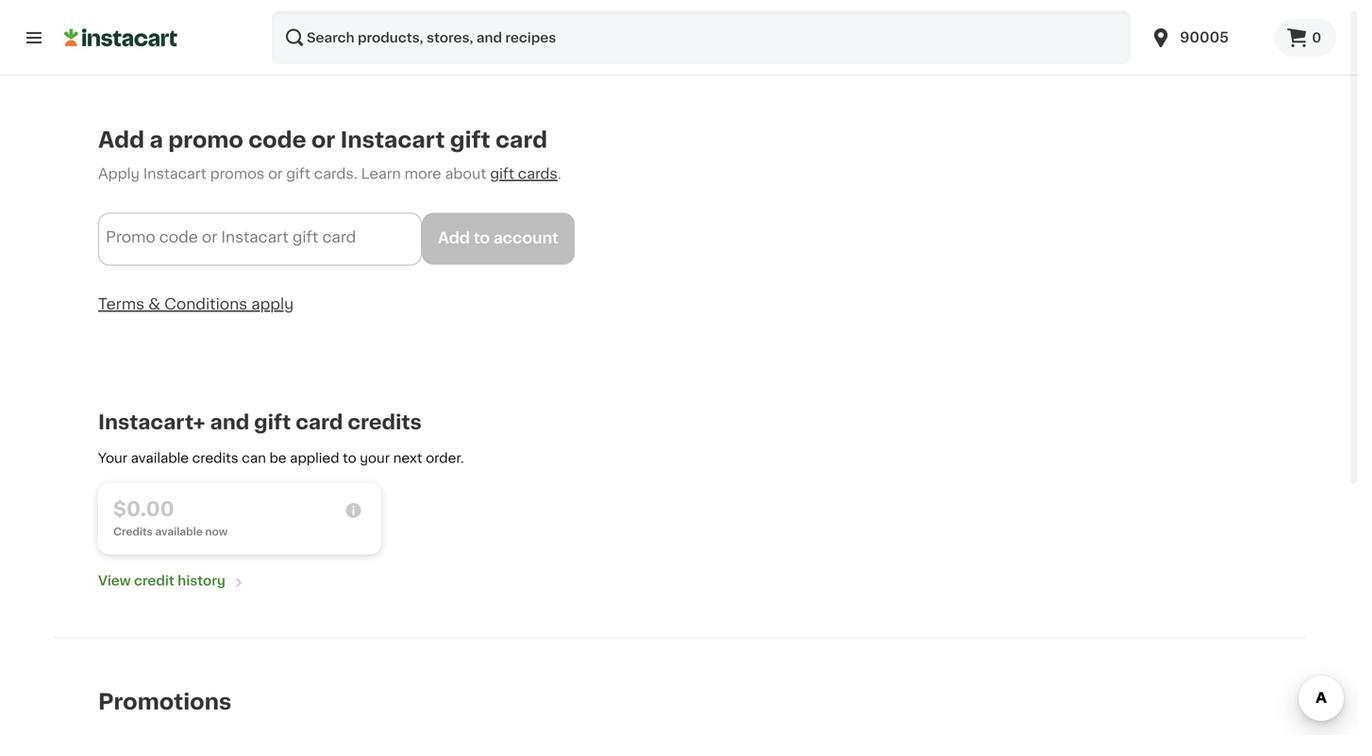 Task type: vqa. For each thing, say whether or not it's contained in the screenshot.
Delivery related to Delivery by 4:57-5:40pm
no



Task type: locate. For each thing, give the bounding box(es) containing it.
conditions
[[164, 297, 248, 312]]

$0.00 credits available now
[[113, 500, 228, 538]]

to
[[474, 231, 490, 246], [343, 452, 357, 465]]

gift left cards. at the left top of page
[[286, 167, 311, 181]]

applied
[[290, 452, 340, 465]]

0 vertical spatial or
[[312, 129, 336, 151]]

available inside $0.00 credits available now
[[155, 527, 203, 538]]

credit
[[134, 575, 174, 588]]

promos
[[210, 167, 265, 181]]

1 vertical spatial available
[[155, 527, 203, 538]]

0 button
[[1275, 19, 1337, 57]]

add to account
[[438, 231, 559, 246]]

card down cards. at the left top of page
[[322, 230, 356, 245]]

0 horizontal spatial instacart
[[143, 167, 207, 181]]

to inside add to account button
[[474, 231, 490, 246]]

add down about on the top left
[[438, 231, 470, 246]]

card up applied
[[296, 413, 343, 433]]

view credit history link
[[98, 570, 248, 593]]

to left the account
[[474, 231, 490, 246]]

view credit history
[[98, 575, 226, 588]]

1 vertical spatial card
[[322, 230, 356, 245]]

0 vertical spatial card
[[496, 129, 548, 151]]

instacart logo image
[[64, 26, 178, 49]]

None search field
[[272, 11, 1131, 64]]

1 vertical spatial or
[[268, 167, 283, 181]]

or up conditions
[[202, 230, 217, 245]]

available down the instacart+
[[131, 452, 189, 465]]

0 horizontal spatial add
[[98, 129, 145, 151]]

available left now
[[155, 527, 203, 538]]

cards
[[518, 167, 558, 181]]

code
[[249, 129, 306, 151], [159, 230, 198, 245]]

1 horizontal spatial or
[[268, 167, 283, 181]]

credits
[[348, 413, 422, 433], [192, 452, 239, 465]]

instacart down "promos"
[[221, 230, 289, 245]]

0 horizontal spatial code
[[159, 230, 198, 245]]

add up apply
[[98, 129, 145, 151]]

0 vertical spatial code
[[249, 129, 306, 151]]

apply instacart promos or gift cards. learn more about gift cards .
[[98, 167, 562, 181]]

0 vertical spatial add
[[98, 129, 145, 151]]

1 vertical spatial add
[[438, 231, 470, 246]]

next
[[393, 452, 423, 465]]

90005 button
[[1150, 11, 1264, 64]]

about
[[445, 167, 487, 181]]

credits up your
[[348, 413, 422, 433]]

2 horizontal spatial instacart
[[341, 129, 445, 151]]

2 vertical spatial or
[[202, 230, 217, 245]]

1 vertical spatial to
[[343, 452, 357, 465]]

gift up be
[[254, 413, 291, 433]]

add for add a promo code or instacart gift card
[[98, 129, 145, 151]]

or up apply instacart promos or gift cards. learn more about gift cards .
[[312, 129, 336, 151]]

90005
[[1181, 31, 1230, 44]]

add to account button
[[422, 213, 575, 265]]

code up "promos"
[[249, 129, 306, 151]]

view
[[98, 575, 131, 588]]

card up gift cards link
[[496, 129, 548, 151]]

gift
[[450, 129, 491, 151], [286, 167, 311, 181], [490, 167, 515, 181], [293, 230, 319, 245], [254, 413, 291, 433]]

cards.
[[314, 167, 358, 181]]

0 horizontal spatial credits
[[192, 452, 239, 465]]

or
[[312, 129, 336, 151], [268, 167, 283, 181], [202, 230, 217, 245]]

add inside button
[[438, 231, 470, 246]]

and
[[210, 413, 250, 433]]

1 vertical spatial credits
[[192, 452, 239, 465]]

add for add to account
[[438, 231, 470, 246]]

instacart down a at the left top
[[143, 167, 207, 181]]

can
[[242, 452, 266, 465]]

instacart up learn
[[341, 129, 445, 151]]

card
[[496, 129, 548, 151], [322, 230, 356, 245], [296, 413, 343, 433]]

gift left the cards
[[490, 167, 515, 181]]

your available credits can be applied to your next order.
[[98, 452, 464, 465]]

history
[[178, 575, 226, 588]]

1 vertical spatial instacart
[[143, 167, 207, 181]]

instacart+ and gift card credits
[[98, 413, 422, 433]]

add a promo code or instacart gift card
[[98, 129, 548, 151]]

Promo code or Instacart gift card text field
[[98, 213, 422, 266]]

$0.00
[[113, 500, 174, 520]]

code right promo
[[159, 230, 198, 245]]

add
[[98, 129, 145, 151], [438, 231, 470, 246]]

1 horizontal spatial add
[[438, 231, 470, 246]]

to left your
[[343, 452, 357, 465]]

account
[[494, 231, 559, 246]]

1 horizontal spatial instacart
[[221, 230, 289, 245]]

instacart
[[341, 129, 445, 151], [143, 167, 207, 181], [221, 230, 289, 245]]

1 horizontal spatial credits
[[348, 413, 422, 433]]

0
[[1313, 31, 1322, 44]]

0 vertical spatial available
[[131, 452, 189, 465]]

available
[[131, 452, 189, 465], [155, 527, 203, 538]]

0 vertical spatial credits
[[348, 413, 422, 433]]

1 horizontal spatial code
[[249, 129, 306, 151]]

credits left can
[[192, 452, 239, 465]]

&
[[148, 297, 161, 312]]

0 vertical spatial to
[[474, 231, 490, 246]]

0 vertical spatial instacart
[[341, 129, 445, 151]]

or right "promos"
[[268, 167, 283, 181]]

1 horizontal spatial to
[[474, 231, 490, 246]]

2 vertical spatial instacart
[[221, 230, 289, 245]]

instacart+
[[98, 413, 206, 433]]



Task type: describe. For each thing, give the bounding box(es) containing it.
90005 button
[[1139, 11, 1275, 64]]

your
[[360, 452, 390, 465]]

terms
[[98, 297, 145, 312]]

apply
[[251, 297, 294, 312]]

Search field
[[272, 11, 1131, 64]]

promo
[[168, 129, 244, 151]]

gift up about on the top left
[[450, 129, 491, 151]]

order.
[[426, 452, 464, 465]]

2 horizontal spatial or
[[312, 129, 336, 151]]

gift down apply instacart promos or gift cards. learn more about gift cards .
[[293, 230, 319, 245]]

apply
[[98, 167, 140, 181]]

0 horizontal spatial to
[[343, 452, 357, 465]]

2 vertical spatial card
[[296, 413, 343, 433]]

1 vertical spatial code
[[159, 230, 198, 245]]

promo code or instacart gift card
[[106, 230, 356, 245]]

credits
[[113, 527, 153, 538]]

promotions
[[98, 692, 232, 714]]

more
[[405, 167, 442, 181]]

terms & conditions apply
[[98, 297, 294, 312]]

a
[[150, 129, 163, 151]]

0 horizontal spatial or
[[202, 230, 217, 245]]

your
[[98, 452, 128, 465]]

.
[[558, 167, 562, 181]]

gift cards link
[[490, 167, 558, 181]]

terms & conditions apply link
[[98, 297, 294, 312]]

be
[[270, 452, 287, 465]]

learn
[[361, 167, 401, 181]]

promo
[[106, 230, 156, 245]]

now
[[205, 527, 228, 538]]



